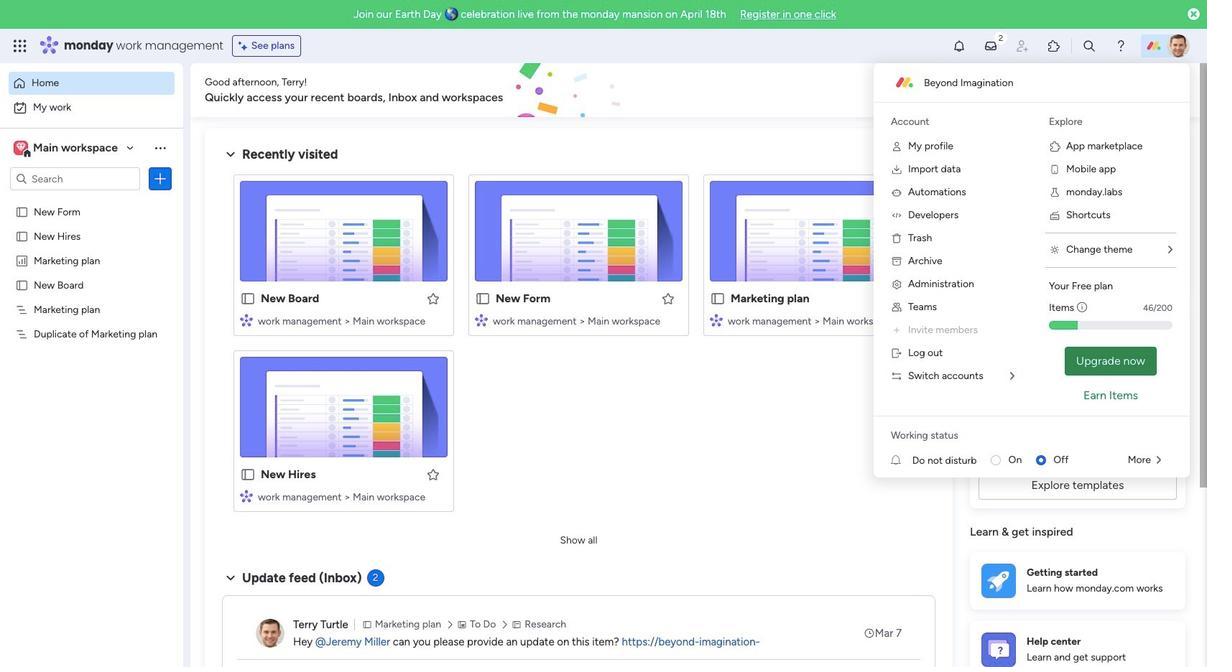 Task type: locate. For each thing, give the bounding box(es) containing it.
component image
[[240, 314, 253, 327]]

v2 info image
[[1078, 300, 1088, 316]]

1 horizontal spatial list arrow image
[[1157, 456, 1162, 466]]

list arrow image for 'change theme' image
[[1169, 245, 1173, 255]]

menu item
[[891, 322, 1015, 339]]

help image
[[1114, 39, 1129, 53]]

monday marketplace image
[[1047, 39, 1062, 53]]

0 horizontal spatial add to favorites image
[[426, 291, 441, 306]]

remove from favorites image
[[896, 291, 911, 306]]

component image for 1st add to favorites image from right
[[475, 314, 488, 327]]

0 horizontal spatial list arrow image
[[1011, 372, 1015, 382]]

2 horizontal spatial list arrow image
[[1169, 245, 1173, 255]]

list arrow image
[[1169, 245, 1173, 255], [1011, 372, 1015, 382], [1157, 456, 1162, 466]]

switch accounts image
[[891, 371, 903, 382]]

terry turtle image
[[256, 620, 285, 648]]

select product image
[[13, 39, 27, 53]]

public board image
[[15, 205, 29, 219], [15, 278, 29, 292], [475, 291, 491, 307]]

teams image
[[891, 302, 903, 313]]

automations image
[[891, 187, 903, 198]]

add to favorites image
[[426, 291, 441, 306], [661, 291, 676, 306]]

2 element
[[367, 570, 384, 587]]

2 add to favorites image from the left
[[661, 291, 676, 306]]

component image
[[475, 314, 488, 327], [240, 490, 253, 503]]

workspace image
[[16, 140, 26, 156]]

add to favorites image
[[426, 468, 441, 482]]

1 horizontal spatial add to favorites image
[[661, 291, 676, 306]]

monday.labs image
[[1050, 187, 1061, 198]]

shortcuts image
[[1050, 210, 1061, 221]]

1 vertical spatial list arrow image
[[1011, 372, 1015, 382]]

change theme image
[[1050, 244, 1061, 256]]

help center element
[[970, 622, 1186, 668]]

public board image
[[15, 229, 29, 243], [240, 291, 256, 307], [710, 291, 726, 307], [240, 467, 256, 483]]

1 vertical spatial option
[[9, 96, 175, 119]]

log out image
[[891, 348, 903, 359]]

workspace options image
[[153, 141, 167, 155]]

0 vertical spatial list arrow image
[[1169, 245, 1173, 255]]

component image for add to favorites icon
[[240, 490, 253, 503]]

option
[[9, 72, 175, 95], [9, 96, 175, 119], [0, 199, 183, 202]]

trash image
[[891, 233, 903, 244]]

list box
[[0, 197, 183, 540]]

v2 surfce notifications image
[[891, 453, 913, 468]]

workspace selection element
[[14, 139, 120, 158]]

archive image
[[891, 256, 903, 267]]

invite members image
[[891, 325, 903, 336]]

Search in workspace field
[[30, 171, 120, 187]]

2 image
[[995, 29, 1008, 46]]

1 vertical spatial component image
[[240, 490, 253, 503]]

0 vertical spatial component image
[[475, 314, 488, 327]]

1 horizontal spatial component image
[[475, 314, 488, 327]]

quick search results list box
[[222, 163, 936, 530]]

list arrow image for switch accounts icon
[[1011, 372, 1015, 382]]

search everything image
[[1083, 39, 1097, 53]]

0 horizontal spatial component image
[[240, 490, 253, 503]]

close update feed (inbox) image
[[222, 570, 239, 587]]

0 vertical spatial option
[[9, 72, 175, 95]]



Task type: describe. For each thing, give the bounding box(es) containing it.
public board image for add to favorites icon
[[240, 467, 256, 483]]

notifications image
[[952, 39, 967, 53]]

v2 user feedback image
[[982, 82, 993, 98]]

templates image image
[[983, 318, 1173, 417]]

public board image for remove from favorites image
[[710, 291, 726, 307]]

2 vertical spatial list arrow image
[[1157, 456, 1162, 466]]

administration image
[[891, 279, 903, 290]]

v2 bolt switch image
[[1094, 82, 1103, 98]]

workspace image
[[14, 140, 28, 156]]

update feed image
[[984, 39, 998, 53]]

public dashboard image
[[15, 254, 29, 267]]

1 add to favorites image from the left
[[426, 291, 441, 306]]

mobile app image
[[1050, 164, 1061, 175]]

getting started element
[[970, 553, 1186, 610]]

my profile image
[[891, 141, 903, 152]]

terry turtle image
[[1167, 35, 1190, 58]]

public board image for 1st add to favorites image from left
[[240, 291, 256, 307]]

see plans image
[[238, 38, 251, 54]]

2 vertical spatial option
[[0, 199, 183, 202]]

developers image
[[891, 210, 903, 221]]

import data image
[[891, 164, 903, 175]]

options image
[[153, 172, 167, 186]]

close recently visited image
[[222, 146, 239, 163]]



Task type: vqa. For each thing, say whether or not it's contained in the screenshot.
Close Update feed (Inbox) icon
yes



